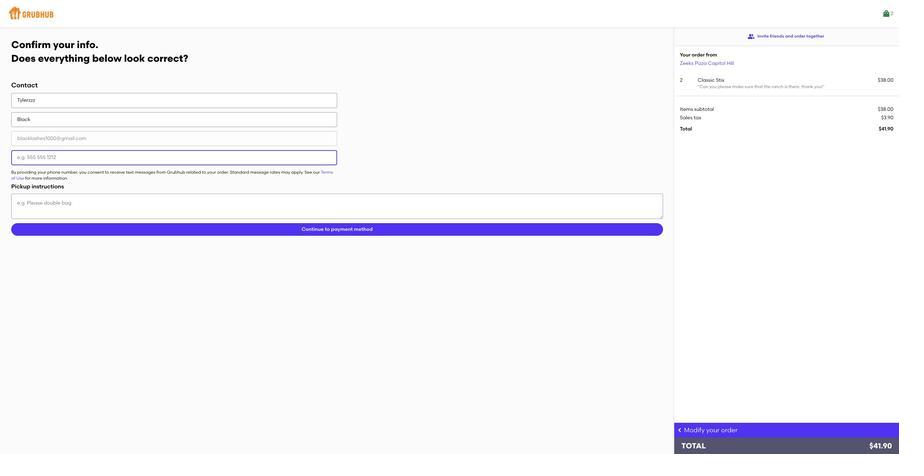 Task type: describe. For each thing, give the bounding box(es) containing it.
terms
[[321, 170, 333, 175]]

continue to payment method
[[302, 227, 373, 232]]

$38.00 for $38.00
[[878, 106, 894, 112]]

friends
[[770, 34, 784, 39]]

confirm your info. does everything below look correct?
[[11, 39, 188, 64]]

from inside your order from zeeks pizza capitol hill
[[706, 52, 717, 58]]

modify
[[684, 427, 705, 435]]

your inside confirm your info. does everything below look correct?
[[53, 39, 74, 51]]

classic stix
[[698, 77, 725, 83]]

pizza
[[695, 60, 707, 66]]

and
[[785, 34, 794, 39]]

rates
[[270, 170, 280, 175]]

apply.
[[291, 170, 304, 175]]

terms of use
[[11, 170, 333, 181]]

number,
[[61, 170, 78, 175]]

is
[[785, 84, 788, 89]]

ranch
[[772, 84, 784, 89]]

items
[[680, 106, 693, 112]]

info.
[[77, 39, 98, 51]]

contact
[[11, 81, 38, 89]]

you inside $38.00 " can you please make sure that the ranch is there, thank you! "
[[710, 84, 717, 89]]

phone
[[47, 170, 60, 175]]

1 vertical spatial $41.90
[[870, 442, 892, 451]]

method
[[354, 227, 373, 232]]

pickup
[[11, 184, 30, 190]]

order.
[[217, 170, 229, 175]]

Email email field
[[11, 131, 337, 146]]

below
[[92, 52, 122, 64]]

grubhub
[[167, 170, 185, 175]]

1 vertical spatial you
[[79, 170, 87, 175]]

zeeks pizza capitol hill link
[[680, 60, 734, 66]]

sure
[[745, 84, 754, 89]]

invite
[[758, 34, 769, 39]]

Phone telephone field
[[11, 150, 337, 165]]

correct?
[[147, 52, 188, 64]]

modify your order
[[684, 427, 738, 435]]

message
[[250, 170, 269, 175]]

can
[[700, 84, 709, 89]]

payment
[[331, 227, 353, 232]]

consent
[[88, 170, 104, 175]]

confirm
[[11, 39, 51, 51]]

for
[[25, 176, 31, 181]]

more
[[32, 176, 42, 181]]

Pickup instructions text field
[[11, 194, 663, 219]]

0 vertical spatial total
[[680, 126, 692, 132]]

that
[[755, 84, 763, 89]]

of
[[11, 176, 15, 181]]

please
[[718, 84, 732, 89]]

stix
[[716, 77, 725, 83]]

2 button
[[883, 7, 894, 20]]

instructions
[[32, 184, 64, 190]]

main navigation navigation
[[0, 0, 899, 27]]

capitol
[[708, 60, 726, 66]]

make
[[733, 84, 744, 89]]

providing
[[17, 170, 36, 175]]

your order from zeeks pizza capitol hill
[[680, 52, 734, 66]]

there,
[[789, 84, 801, 89]]

the
[[764, 84, 771, 89]]

invite friends and order together
[[758, 34, 825, 39]]

1 horizontal spatial to
[[202, 170, 206, 175]]



Task type: vqa. For each thing, say whether or not it's contained in the screenshot.
Romain Salad at top left
no



Task type: locate. For each thing, give the bounding box(es) containing it.
order inside button
[[795, 34, 806, 39]]

1 horizontal spatial order
[[721, 427, 738, 435]]

text
[[126, 170, 134, 175]]

you down the classic stix
[[710, 84, 717, 89]]

1 vertical spatial 2
[[680, 77, 683, 83]]

0 vertical spatial from
[[706, 52, 717, 58]]

from
[[706, 52, 717, 58], [156, 170, 166, 175]]

order inside your order from zeeks pizza capitol hill
[[692, 52, 705, 58]]

see
[[305, 170, 312, 175]]

1 horizontal spatial you
[[710, 84, 717, 89]]

$38.00 for $38.00 " can you please make sure that the ranch is there, thank you! "
[[878, 77, 894, 83]]

your up the everything
[[53, 39, 74, 51]]

0 horizontal spatial order
[[692, 52, 705, 58]]

people icon image
[[748, 33, 755, 40]]

0 vertical spatial 2
[[891, 10, 894, 16]]

related
[[186, 170, 201, 175]]

total
[[680, 126, 692, 132], [682, 442, 706, 451]]

by
[[11, 170, 16, 175]]

1 vertical spatial order
[[692, 52, 705, 58]]

2 $38.00 from the top
[[878, 106, 894, 112]]

zeeks
[[680, 60, 694, 66]]

for more information.
[[24, 176, 68, 181]]

0 horizontal spatial you
[[79, 170, 87, 175]]

0 horizontal spatial to
[[105, 170, 109, 175]]

classic
[[698, 77, 715, 83]]

continue
[[302, 227, 324, 232]]

" down classic
[[698, 84, 700, 89]]

thank
[[802, 84, 813, 89]]

$3.90
[[882, 115, 894, 121]]

0 horizontal spatial from
[[156, 170, 166, 175]]

"
[[698, 84, 700, 89], [823, 84, 825, 89]]

2 horizontal spatial order
[[795, 34, 806, 39]]

Last name text field
[[11, 112, 337, 127]]

you
[[710, 84, 717, 89], [79, 170, 87, 175]]

our
[[313, 170, 320, 175]]

total down modify
[[682, 442, 706, 451]]

$38.00 " can you please make sure that the ranch is there, thank you! "
[[698, 77, 894, 89]]

total down sales at the top of page
[[680, 126, 692, 132]]

your right modify
[[707, 427, 720, 435]]

$38.00
[[878, 77, 894, 83], [878, 106, 894, 112]]

1 horizontal spatial 2
[[891, 10, 894, 16]]

to left receive
[[105, 170, 109, 175]]

messages
[[135, 170, 155, 175]]

0 vertical spatial order
[[795, 34, 806, 39]]

tax
[[694, 115, 702, 121]]

to left payment in the left of the page
[[325, 227, 330, 232]]

sales
[[680, 115, 693, 121]]

information.
[[43, 176, 68, 181]]

to right related
[[202, 170, 206, 175]]

1 horizontal spatial "
[[823, 84, 825, 89]]

may
[[281, 170, 290, 175]]

1 $38.00 from the top
[[878, 77, 894, 83]]

subtotal
[[694, 106, 714, 112]]

0 horizontal spatial "
[[698, 84, 700, 89]]

order right modify
[[721, 427, 738, 435]]

sales tax
[[680, 115, 702, 121]]

svg image
[[677, 428, 683, 434]]

1 vertical spatial total
[[682, 442, 706, 451]]

to inside button
[[325, 227, 330, 232]]

2 horizontal spatial to
[[325, 227, 330, 232]]

2 inside button
[[891, 10, 894, 16]]

your
[[680, 52, 691, 58]]

you!
[[814, 84, 823, 89]]

look
[[124, 52, 145, 64]]

by providing your phone number, you consent to receive text messages from grubhub related to your order. standard message rates may apply. see our
[[11, 170, 321, 175]]

items subtotal
[[680, 106, 714, 112]]

everything
[[38, 52, 90, 64]]

0 vertical spatial you
[[710, 84, 717, 89]]

terms of use link
[[11, 170, 333, 181]]

hill
[[727, 60, 734, 66]]

you left consent
[[79, 170, 87, 175]]

2 vertical spatial order
[[721, 427, 738, 435]]

use
[[16, 176, 24, 181]]

continue to payment method button
[[11, 223, 663, 236]]

2 " from the left
[[823, 84, 825, 89]]

First name text field
[[11, 93, 337, 108]]

together
[[807, 34, 825, 39]]

order right and
[[795, 34, 806, 39]]

0 horizontal spatial 2
[[680, 77, 683, 83]]

2
[[891, 10, 894, 16], [680, 77, 683, 83]]

your up for more information.
[[37, 170, 46, 175]]

standard
[[230, 170, 249, 175]]

" right the thank
[[823, 84, 825, 89]]

order up pizza
[[692, 52, 705, 58]]

to
[[105, 170, 109, 175], [202, 170, 206, 175], [325, 227, 330, 232]]

$38.00 inside $38.00 " can you please make sure that the ranch is there, thank you! "
[[878, 77, 894, 83]]

0 vertical spatial $41.90
[[879, 126, 894, 132]]

your left the order.
[[207, 170, 216, 175]]

from up zeeks pizza capitol hill link
[[706, 52, 717, 58]]

invite friends and order together button
[[748, 30, 825, 43]]

pickup instructions
[[11, 184, 64, 190]]

receive
[[110, 170, 125, 175]]

your
[[53, 39, 74, 51], [37, 170, 46, 175], [207, 170, 216, 175], [707, 427, 720, 435]]

1 " from the left
[[698, 84, 700, 89]]

0 vertical spatial $38.00
[[878, 77, 894, 83]]

order
[[795, 34, 806, 39], [692, 52, 705, 58], [721, 427, 738, 435]]

$41.90
[[879, 126, 894, 132], [870, 442, 892, 451]]

does
[[11, 52, 36, 64]]

1 vertical spatial from
[[156, 170, 166, 175]]

1 vertical spatial $38.00
[[878, 106, 894, 112]]

1 horizontal spatial from
[[706, 52, 717, 58]]

from left grubhub
[[156, 170, 166, 175]]



